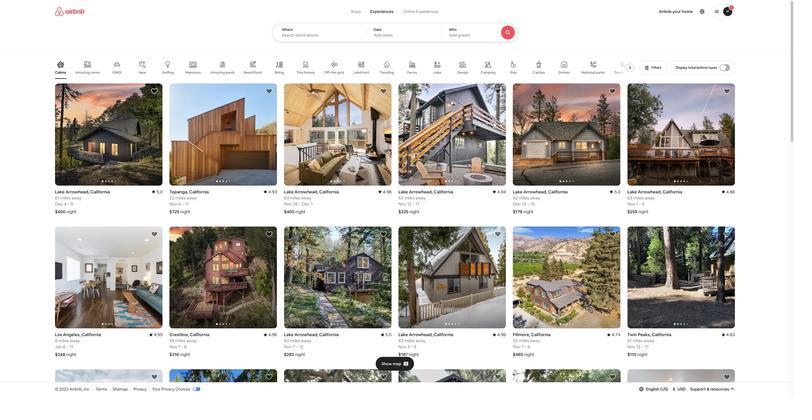 Task type: locate. For each thing, give the bounding box(es) containing it.
4.83 out of 5 average rating image
[[722, 333, 736, 338]]

away inside lake arrowhead, california 63 miles away nov 1 – 6 $255 night
[[645, 195, 655, 201]]

arrowhead, inside lake arrowhead, california 63 miles away nov 12 – 17 $225 night
[[409, 189, 433, 195]]

lake inside lake arrowhead, california 63 miles away nov 26 – dec 1 $400 night
[[284, 189, 294, 195]]

night right the $110
[[638, 353, 648, 358]]

11
[[185, 201, 189, 207], [70, 345, 73, 350]]

night down 9
[[66, 209, 77, 215]]

2 horizontal spatial 5.0
[[615, 189, 621, 195]]

miles down "twin"
[[633, 339, 643, 344]]

miles inside lake arrowhead, california 63 miles away nov 1 – 6 $255 night
[[634, 195, 644, 201]]

add to wishlist: brea, california image
[[380, 374, 387, 381]]

night inside the twin peaks, california 61 miles away nov 12 – 17 $110 night
[[638, 353, 648, 358]]

experiences right 'online'
[[416, 9, 439, 14]]

add to wishlist: crestline, california image
[[266, 231, 273, 238]]

what can we help you find? tab list
[[346, 6, 398, 17]]

63 inside lake arrowhead, california 63 miles away nov 7 – 12 $283 night
[[284, 339, 289, 344]]

12 inside lake arrowhead, california 63 miles away nov 12 – 17 $225 night
[[408, 201, 412, 207]]

miles inside lake arrowhead, california 63 miles away nov 26 – dec 1 $400 night
[[290, 195, 300, 201]]

– inside lake arrowhead, california 63 miles away nov 12 – 17 $225 night
[[413, 201, 415, 207]]

nov up the $110
[[628, 345, 636, 350]]

arrowhead, for 15
[[524, 189, 548, 195]]

– inside "los angeles, california 8 miles away jan 6 – 11 $248 night"
[[66, 345, 69, 350]]

choices
[[176, 387, 191, 392]]

0 horizontal spatial 11
[[70, 345, 73, 350]]

63 inside lake arrowhead, california 63 miles away nov 1 – 6 $255 night
[[628, 195, 633, 201]]

airbnb your home
[[659, 9, 693, 14]]

sitemap
[[113, 387, 128, 392]]

add for add dates
[[374, 33, 382, 38]]

add to wishlist: topanga, california image
[[266, 88, 273, 95], [495, 374, 502, 381], [609, 374, 616, 381]]

night right $316
[[180, 353, 190, 358]]

away for twin peaks, california 61 miles away nov 12 – 17 $110 night
[[644, 339, 655, 344]]

1 vertical spatial 11
[[70, 345, 73, 350]]

add down "who"
[[449, 33, 457, 38]]

17 inside the twin peaks, california 61 miles away nov 12 – 17 $110 night
[[645, 345, 649, 350]]

online experiences
[[404, 9, 439, 14]]

nov for lake arrowhead, california 63 miles away nov 3 – 8 $187 night
[[399, 345, 407, 350]]

0 vertical spatial 17
[[416, 201, 420, 207]]

california inside lake arrowhead, california 63 miles away nov 1 – 6 $255 night
[[663, 189, 683, 195]]

nov inside lake arrowhead, california 63 miles away nov 3 – 8 $187 night
[[399, 345, 407, 350]]

2 experiences from the left
[[416, 9, 439, 14]]

nov for lake arrowhead, california 63 miles away nov 1 – 6 $255 night
[[628, 201, 636, 207]]

lake up 62
[[513, 189, 523, 195]]

nov inside lake arrowhead, california 63 miles away nov 7 – 12 $283 night
[[284, 345, 292, 350]]

angeles,
[[63, 333, 81, 338]]

lake arrowhead, california 61 miles away dec 4 – 9 $400 night
[[55, 189, 110, 215]]

63 for nov 26 – dec 1
[[284, 195, 289, 201]]

nov left 3
[[399, 345, 407, 350]]

profile element
[[453, 0, 736, 23]]

3 dec from the left
[[302, 201, 310, 207]]

0 vertical spatial 5.0 out of 5 average rating image
[[152, 189, 163, 195]]

nov down 50
[[513, 345, 521, 350]]

1 vertical spatial 17
[[645, 345, 649, 350]]

california inside lake arrowhead, california 63 miles away nov 12 – 17 $225 night
[[434, 189, 454, 195]]

lake
[[434, 70, 442, 75], [55, 189, 64, 195], [399, 189, 408, 195], [513, 189, 523, 195], [284, 189, 294, 195], [628, 189, 637, 195], [399, 333, 408, 338], [284, 333, 294, 338]]

tiny
[[297, 70, 303, 75]]

add to wishlist: lake arrowhead, california image for 5.0
[[609, 88, 616, 95]]

nov down 59
[[170, 345, 177, 350]]

1 horizontal spatial 61
[[628, 339, 632, 344]]

1 experiences from the left
[[371, 9, 394, 14]]

miles inside lake arrowhead, california 63 miles away nov 12 – 17 $225 night
[[405, 195, 415, 201]]

61
[[55, 195, 59, 201], [628, 339, 632, 344]]

miles up jan
[[58, 339, 69, 344]]

experiences
[[371, 9, 394, 14], [416, 9, 439, 14]]

4.96 out of 5 average rating image
[[264, 333, 277, 338], [493, 333, 506, 338]]

11 down topanga,
[[185, 201, 189, 207]]

– inside lake arrowhead, california 63 miles away nov 1 – 6 $255 night
[[639, 201, 642, 207]]

miles for lake arrowhead, california 63 miles away nov 7 – 12 $283 night
[[290, 339, 300, 344]]

6 inside topanga, california 22 miles away nov 6 – 11 $725 night
[[178, 201, 181, 207]]

4.88
[[727, 189, 736, 195]]

0 horizontal spatial 5.0 out of 5 average rating image
[[152, 189, 163, 195]]

2 vertical spatial add to wishlist: lake arrowhead, california image
[[266, 374, 273, 381]]

63 for nov 3 – 8
[[399, 339, 404, 344]]

add to wishlist: lake arrowhead, california image
[[151, 88, 158, 95], [380, 231, 387, 238], [266, 374, 273, 381]]

add to wishlist: los angeles, california image
[[151, 231, 158, 238]]

· right terms
[[109, 387, 110, 392]]

lake inside lake arrowhead, california 63 miles away nov 3 – 8 $187 night
[[399, 333, 408, 338]]

stays
[[351, 9, 361, 14]]

california for lake arrowhead, california 63 miles away nov 3 – 8 $187 night
[[434, 333, 454, 338]]

59
[[170, 339, 174, 344]]

nov inside the twin peaks, california 61 miles away nov 12 – 17 $110 night
[[628, 345, 636, 350]]

2 4.96 from the left
[[498, 333, 506, 338]]

amazing
[[75, 70, 90, 75], [210, 70, 225, 75]]

· right inc.
[[92, 387, 93, 392]]

away inside lake arrowhead, california 61 miles away dec 4 – 9 $400 night
[[71, 195, 82, 201]]

away inside "los angeles, california 8 miles away jan 6 – 11 $248 night"
[[70, 339, 80, 344]]

away
[[71, 195, 82, 201], [187, 195, 197, 201], [416, 195, 426, 201], [530, 195, 541, 201], [301, 195, 311, 201], [645, 195, 655, 201], [70, 339, 80, 344], [187, 339, 197, 344], [416, 339, 426, 344], [530, 339, 541, 344], [301, 339, 311, 344], [644, 339, 655, 344]]

miles down topanga,
[[175, 195, 186, 201]]

experiences up date
[[371, 9, 394, 14]]

away for lake arrowhead, california 63 miles away nov 12 – 17 $225 night
[[416, 195, 426, 201]]

group
[[55, 57, 637, 79], [55, 84, 163, 186], [170, 84, 277, 186], [284, 84, 392, 186], [399, 84, 506, 186], [513, 84, 621, 186], [628, 84, 736, 186], [55, 227, 163, 329], [170, 227, 277, 329], [284, 227, 392, 329], [399, 227, 506, 329], [513, 227, 621, 329], [628, 227, 736, 329], [55, 370, 163, 397], [170, 370, 277, 397], [284, 370, 392, 397], [399, 370, 506, 397], [513, 370, 621, 397], [628, 370, 736, 397]]

– inside lake arrowhead, california 62 miles away dec 10 – 15 $179 night
[[528, 201, 530, 207]]

8 down los
[[55, 339, 57, 344]]

$255
[[628, 209, 638, 215]]

0 horizontal spatial 17
[[416, 201, 420, 207]]

night right $725 in the bottom left of the page
[[180, 209, 191, 215]]

nov left 26
[[284, 201, 292, 207]]

add to wishlist: fillmore, california image
[[609, 231, 616, 238]]

miles inside the twin peaks, california 61 miles away nov 12 – 17 $110 night
[[633, 339, 643, 344]]

– inside lake arrowhead, california 63 miles away nov 7 – 12 $283 night
[[296, 345, 298, 350]]

california inside topanga, california 22 miles away nov 6 – 11 $725 night
[[189, 189, 209, 195]]

arrowhead, inside lake arrowhead, california 63 miles away nov 26 – dec 1 $400 night
[[295, 189, 318, 195]]

beachfront
[[244, 70, 262, 75]]

12 right the 7 on the bottom of the page
[[299, 345, 304, 350]]

terms · sitemap · privacy
[[96, 387, 147, 392]]

2 privacy from the left
[[161, 387, 175, 392]]

4.94 out of 5 average rating image
[[493, 189, 506, 195]]

0 horizontal spatial 61
[[55, 195, 59, 201]]

0 horizontal spatial 12
[[299, 345, 304, 350]]

nov inside lake arrowhead, california 63 miles away nov 1 – 6 $255 night
[[628, 201, 636, 207]]

$179
[[513, 209, 523, 215]]

california inside "los angeles, california 8 miles away jan 6 – 11 $248 night"
[[81, 333, 101, 338]]

play
[[511, 70, 517, 75]]

arrowhead, inside lake arrowhead, california 62 miles away dec 10 – 15 $179 night
[[524, 189, 548, 195]]

1 4.96 from the left
[[268, 333, 277, 338]]

· left your
[[149, 387, 150, 392]]

twin
[[628, 333, 637, 338]]

2 horizontal spatial add to wishlist: lake arrowhead, california image
[[380, 231, 387, 238]]

add to wishlist: lake arrowhead, california image for 4.94
[[495, 88, 502, 95]]

lake arrowhead, california 63 miles away nov 7 – 12 $283 night
[[284, 333, 339, 358]]

1 horizontal spatial $400
[[284, 209, 295, 215]]

– inside topanga, california 22 miles away nov 6 – 11 $725 night
[[182, 201, 184, 207]]

guests
[[458, 33, 471, 38]]

1 horizontal spatial dec
[[302, 201, 310, 207]]

arrowhead, for 12
[[295, 333, 318, 338]]

dec
[[55, 201, 63, 207], [513, 201, 521, 207], [302, 201, 310, 207]]

3 · from the left
[[130, 387, 131, 392]]

– inside crestline, california 59 miles away nov 1 – 6 $316 night
[[181, 345, 183, 350]]

$400 down 26
[[284, 209, 295, 215]]

lake up 3
[[399, 333, 408, 338]]

63 inside lake arrowhead, california 63 miles away nov 12 – 17 $225 night
[[399, 195, 404, 201]]

new
[[139, 70, 146, 75]]

miles for los angeles, california 8 miles away jan 6 – 11 $248 night
[[58, 339, 69, 344]]

california inside lake arrowhead, california 63 miles away nov 7 – 12 $283 night
[[319, 333, 339, 338]]

miles inside lake arrowhead, california 61 miles away dec 4 – 9 $400 night
[[60, 195, 70, 201]]

63 inside lake arrowhead, california 63 miles away nov 3 – 8 $187 night
[[399, 339, 404, 344]]

8
[[55, 339, 57, 344], [414, 345, 417, 350]]

california inside crestline, california 59 miles away nov 1 – 6 $316 night
[[190, 333, 209, 338]]

resources
[[711, 387, 730, 392]]

– inside lake arrowhead, california 61 miles away dec 4 – 9 $400 night
[[67, 201, 70, 207]]

arrowhead, for dec
[[295, 189, 318, 195]]

los
[[55, 333, 62, 338]]

dec left 4
[[55, 201, 63, 207]]

miles up 10
[[519, 195, 530, 201]]

miles down 'fillmore,'
[[519, 339, 530, 344]]

nov inside crestline, california 59 miles away nov 1 – 6 $316 night
[[170, 345, 177, 350]]

lake inside lake arrowhead, california 61 miles away dec 4 – 9 $400 night
[[55, 189, 64, 195]]

nov down 22
[[170, 201, 177, 207]]

4.83
[[727, 333, 736, 338]]

1 horizontal spatial 5.0 out of 5 average rating image
[[381, 333, 392, 338]]

$400 down 4
[[55, 209, 65, 215]]

17 inside lake arrowhead, california 63 miles away nov 12 – 17 $225 night
[[416, 201, 420, 207]]

0 horizontal spatial privacy
[[133, 387, 147, 392]]

– inside the twin peaks, california 61 miles away nov 12 – 17 $110 night
[[642, 345, 644, 350]]

lake inside lake arrowhead, california 63 miles away nov 12 – 17 $225 night
[[399, 189, 408, 195]]

1 vertical spatial 61
[[628, 339, 632, 344]]

4.96 for crestline, california 59 miles away nov 1 – 6 $316 night
[[268, 333, 277, 338]]

miles
[[60, 195, 70, 201], [175, 195, 186, 201], [405, 195, 415, 201], [519, 195, 530, 201], [290, 195, 300, 201], [634, 195, 644, 201], [58, 339, 69, 344], [175, 339, 186, 344], [405, 339, 415, 344], [519, 339, 530, 344], [290, 339, 300, 344], [633, 339, 643, 344]]

miles inside topanga, california 22 miles away nov 6 – 11 $725 night
[[175, 195, 186, 201]]

1 vertical spatial add to wishlist: lake arrowhead, california image
[[380, 231, 387, 238]]

1 horizontal spatial 12
[[408, 201, 412, 207]]

arrowhead, inside lake arrowhead, california 61 miles away dec 4 – 9 $400 night
[[65, 189, 89, 195]]

$225
[[399, 209, 409, 215]]

$ usd
[[673, 387, 686, 392]]

add down date
[[374, 33, 382, 38]]

group containing amazing views
[[55, 57, 637, 79]]

2 add from the left
[[449, 33, 457, 38]]

1 horizontal spatial 11
[[185, 201, 189, 207]]

nov left the 7 on the bottom of the page
[[284, 345, 292, 350]]

add inside date add dates
[[374, 33, 382, 38]]

0 horizontal spatial add to wishlist: lake arrowhead, california image
[[151, 88, 158, 95]]

62
[[513, 195, 518, 201]]

miles inside "los angeles, california 8 miles away jan 6 – 11 $248 night"
[[58, 339, 69, 344]]

5.0 out of 5 average rating image
[[152, 189, 163, 195], [381, 333, 392, 338]]

0 vertical spatial 11
[[185, 201, 189, 207]]

dec down 62
[[513, 201, 521, 207]]

miles up 4
[[60, 195, 70, 201]]

night inside "los angeles, california 8 miles away jan 6 – 11 $248 night"
[[66, 353, 76, 358]]

lake inside lake arrowhead, california 63 miles away nov 7 – 12 $283 night
[[284, 333, 294, 338]]

$110
[[628, 353, 637, 358]]

lake for lake arrowhead, california 63 miles away nov 7 – 12 $283 night
[[284, 333, 294, 338]]

away inside the twin peaks, california 61 miles away nov 12 – 17 $110 night
[[644, 339, 655, 344]]

miles down crestline,
[[175, 339, 186, 344]]

None search field
[[273, 0, 534, 42]]

nov up the $255
[[628, 201, 636, 207]]

1 horizontal spatial add
[[449, 33, 457, 38]]

2 horizontal spatial dec
[[513, 201, 521, 207]]

experiences tab panel
[[273, 23, 534, 42]]

5.0 for lake arrowhead, california 63 miles away nov 7 – 12 $283 night
[[386, 333, 392, 338]]

0 horizontal spatial $400
[[55, 209, 65, 215]]

dec inside lake arrowhead, california 61 miles away dec 4 – 9 $400 night
[[55, 201, 63, 207]]

design
[[457, 70, 469, 75]]

2 dec from the left
[[513, 201, 521, 207]]

the-
[[331, 70, 338, 75]]

domes
[[559, 70, 570, 75]]

nov inside lake arrowhead, california 63 miles away nov 26 – dec 1 $400 night
[[284, 201, 292, 207]]

61 inside the twin peaks, california 61 miles away nov 12 – 17 $110 night
[[628, 339, 632, 344]]

skiing
[[275, 70, 284, 75]]

4.93 out of 5 average rating image
[[264, 189, 277, 195]]

0 vertical spatial 8
[[55, 339, 57, 344]]

1 horizontal spatial 4.96
[[498, 333, 506, 338]]

0 horizontal spatial 5.0
[[156, 189, 163, 195]]

1 horizontal spatial 5.0
[[386, 333, 392, 338]]

0 horizontal spatial experiences
[[371, 9, 394, 14]]

2 $400 from the left
[[284, 209, 295, 215]]

miles up $225
[[405, 195, 415, 201]]

– for lake arrowhead, california 63 miles away nov 12 – 17 $225 night
[[413, 201, 415, 207]]

away inside lake arrowhead, california 63 miles away nov 3 – 8 $187 night
[[416, 339, 426, 344]]

miles for lake arrowhead, california 63 miles away nov 1 – 6 $255 night
[[634, 195, 644, 201]]

lake for lake arrowhead, california 63 miles away nov 1 – 6 $255 night
[[628, 189, 637, 195]]

0 horizontal spatial add
[[374, 33, 382, 38]]

11 inside "los angeles, california 8 miles away jan 6 – 11 $248 night"
[[70, 345, 73, 350]]

arrowhead, for 8
[[409, 333, 433, 338]]

lake right 5.0 out of 5 average rating image
[[628, 189, 637, 195]]

0 horizontal spatial 4.96
[[268, 333, 277, 338]]

61 for nov
[[628, 339, 632, 344]]

63 for nov 12 – 17
[[399, 195, 404, 201]]

miles inside lake arrowhead, california 63 miles away nov 3 – 8 $187 night
[[405, 339, 415, 344]]

california inside lake arrowhead, california 61 miles away dec 4 – 9 $400 night
[[90, 189, 110, 195]]

lake arrowhead, california 63 miles away nov 12 – 17 $225 night
[[399, 189, 454, 215]]

night down 3
[[409, 353, 419, 358]]

california for lake arrowhead, california 62 miles away dec 10 – 15 $179 night
[[549, 189, 568, 195]]

fillmore, california 50 miles away nov 1 – 6 $465 night
[[513, 333, 551, 358]]

1 horizontal spatial amazing
[[210, 70, 225, 75]]

nov
[[170, 201, 177, 207], [399, 201, 407, 207], [284, 201, 292, 207], [628, 201, 636, 207], [170, 345, 177, 350], [399, 345, 407, 350], [513, 345, 521, 350], [284, 345, 292, 350], [628, 345, 636, 350]]

pools
[[226, 70, 235, 75]]

night inside lake arrowhead, california 63 miles away nov 3 – 8 $187 night
[[409, 353, 419, 358]]

add to wishlist: los angeles, california image
[[151, 374, 158, 381]]

arrowhead, for 6
[[638, 189, 662, 195]]

1 add from the left
[[374, 33, 382, 38]]

nov up $225
[[399, 201, 407, 207]]

miles up the 7 on the bottom of the page
[[290, 339, 300, 344]]

miles inside crestline, california 59 miles away nov 1 – 6 $316 night
[[175, 339, 186, 344]]

miles up 26
[[290, 195, 300, 201]]

night right $465
[[524, 353, 535, 358]]

night down the 7 on the bottom of the page
[[295, 353, 305, 358]]

your privacy choices
[[152, 387, 191, 392]]

12 up the $110
[[637, 345, 641, 350]]

©
[[55, 387, 58, 392]]

17 for 61 miles away
[[645, 345, 649, 350]]

night right $225
[[410, 209, 420, 215]]

miles up the $255
[[634, 195, 644, 201]]

4.88 out of 5 average rating image
[[722, 189, 736, 195]]

2 horizontal spatial 12
[[637, 345, 641, 350]]

0 vertical spatial add to wishlist: lake arrowhead, california image
[[151, 88, 158, 95]]

1 horizontal spatial 8
[[414, 345, 417, 350]]

california for los angeles, california 8 miles away jan 6 – 11 $248 night
[[81, 333, 101, 338]]

night right the $255
[[639, 209, 649, 215]]

lake up 4
[[55, 189, 64, 195]]

· left privacy link
[[130, 387, 131, 392]]

nov for lake arrowhead, california 63 miles away nov 7 – 12 $283 night
[[284, 345, 292, 350]]

·
[[92, 387, 93, 392], [109, 387, 110, 392], [130, 387, 131, 392], [149, 387, 150, 392]]

amazing left pools
[[210, 70, 225, 75]]

away for lake arrowhead, california 63 miles away nov 3 – 8 $187 night
[[416, 339, 426, 344]]

0 horizontal spatial 4.96 out of 5 average rating image
[[264, 333, 277, 338]]

1 vertical spatial 8
[[414, 345, 417, 350]]

miles for lake arrowhead, california 63 miles away nov 12 – 17 $225 night
[[405, 195, 415, 201]]

dec inside lake arrowhead, california 62 miles away dec 10 – 15 $179 night
[[513, 201, 521, 207]]

8 right 3
[[414, 345, 417, 350]]

crestline, california 59 miles away nov 1 – 6 $316 night
[[170, 333, 209, 358]]

1 vertical spatial 5.0 out of 5 average rating image
[[381, 333, 392, 338]]

miles up 3
[[405, 339, 415, 344]]

1 horizontal spatial 4.96 out of 5 average rating image
[[493, 333, 506, 338]]

$187
[[399, 353, 408, 358]]

lake for lake arrowhead, california 61 miles away dec 4 – 9 $400 night
[[55, 189, 64, 195]]

night inside the fillmore, california 50 miles away nov 1 – 6 $465 night
[[524, 353, 535, 358]]

miles inside the fillmore, california 50 miles away nov 1 – 6 $465 night
[[519, 339, 530, 344]]

online experiences link
[[398, 6, 444, 17]]

2 4.96 out of 5 average rating image from the left
[[493, 333, 506, 338]]

miles inside lake arrowhead, california 62 miles away dec 10 – 15 $179 night
[[519, 195, 530, 201]]

1 horizontal spatial 17
[[645, 345, 649, 350]]

lake up 26
[[284, 189, 294, 195]]

arrowhead, inside lake arrowhead, california 63 miles away nov 1 – 6 $255 night
[[638, 189, 662, 195]]

away inside lake arrowhead, california 63 miles away nov 26 – dec 1 $400 night
[[301, 195, 311, 201]]

add to wishlist: lake arrowhead, california image for 4.98
[[380, 88, 387, 95]]

1 4.96 out of 5 average rating image from the left
[[264, 333, 277, 338]]

1 horizontal spatial experiences
[[416, 9, 439, 14]]

add to wishlist: lake arrowhead, california image
[[380, 88, 387, 95], [495, 88, 502, 95], [609, 88, 616, 95], [724, 88, 731, 95], [495, 231, 502, 238]]

night right $248
[[66, 353, 76, 358]]

night down 26
[[295, 209, 306, 215]]

12 up $225
[[408, 201, 412, 207]]

dec right 26
[[302, 201, 310, 207]]

show map
[[382, 362, 402, 367]]

amazing pools
[[210, 70, 235, 75]]

5.0 for lake arrowhead, california 61 miles away dec 4 – 9 $400 night
[[156, 189, 163, 195]]

0 vertical spatial 61
[[55, 195, 59, 201]]

privacy right your
[[161, 387, 175, 392]]

filters button
[[640, 61, 667, 75]]

0 horizontal spatial amazing
[[75, 70, 90, 75]]

night down 15
[[524, 209, 534, 215]]

1 $400 from the left
[[55, 209, 65, 215]]

your privacy choices link
[[152, 387, 200, 393]]

lake up the 7 on the bottom of the page
[[284, 333, 294, 338]]

10
[[522, 201, 527, 207]]

5.0 for lake arrowhead, california 62 miles away dec 10 – 15 $179 night
[[615, 189, 621, 195]]

privacy left your
[[133, 387, 147, 392]]

arrowhead, inside lake arrowhead, california 63 miles away nov 3 – 8 $187 night
[[409, 333, 433, 338]]

– inside lake arrowhead, california 63 miles away nov 26 – dec 1 $400 night
[[299, 201, 301, 207]]

63 inside lake arrowhead, california 63 miles away nov 26 – dec 1 $400 night
[[284, 195, 289, 201]]

add inside the who add guests
[[449, 33, 457, 38]]

11 down angeles, at the left of page
[[70, 345, 73, 350]]

0 horizontal spatial dec
[[55, 201, 63, 207]]

away inside lake arrowhead, california 63 miles away nov 12 – 17 $225 night
[[416, 195, 426, 201]]

lake right farms
[[434, 70, 442, 75]]

miles for lake arrowhead, california 63 miles away nov 26 – dec 1 $400 night
[[290, 195, 300, 201]]

12 inside the twin peaks, california 61 miles away nov 12 – 17 $110 night
[[637, 345, 641, 350]]

lake arrowhead, california 63 miles away nov 26 – dec 1 $400 night
[[284, 189, 339, 215]]

1 inside the fillmore, california 50 miles away nov 1 – 6 $465 night
[[522, 345, 524, 350]]

amazing left "views"
[[75, 70, 90, 75]]

22
[[170, 195, 174, 201]]

california for twin peaks, california 61 miles away nov 12 – 17 $110 night
[[652, 333, 672, 338]]

7
[[293, 345, 295, 350]]

away for lake arrowhead, california 62 miles away dec 10 – 15 $179 night
[[530, 195, 541, 201]]

61 inside lake arrowhead, california 61 miles away dec 4 – 9 $400 night
[[55, 195, 59, 201]]

privacy
[[133, 387, 147, 392], [161, 387, 175, 392]]

6
[[178, 201, 181, 207], [643, 201, 645, 207], [63, 345, 65, 350], [184, 345, 187, 350], [528, 345, 531, 350]]

night inside lake arrowhead, california 61 miles away dec 4 – 9 $400 night
[[66, 209, 77, 215]]

0 horizontal spatial 8
[[55, 339, 57, 344]]

5.0
[[156, 189, 163, 195], [615, 189, 621, 195], [386, 333, 392, 338]]

california inside lake arrowhead, california 62 miles away dec 10 – 15 $179 night
[[549, 189, 568, 195]]

inc.
[[84, 387, 90, 392]]

1 horizontal spatial add to wishlist: lake arrowhead, california image
[[266, 374, 273, 381]]

english (us)
[[647, 387, 669, 392]]

1 horizontal spatial privacy
[[161, 387, 175, 392]]

lake for lake arrowhead, california 62 miles away dec 10 – 15 $179 night
[[513, 189, 523, 195]]

add to wishlist: long beach, california image
[[724, 374, 731, 381]]

away inside lake arrowhead, california 62 miles away dec 10 – 15 $179 night
[[530, 195, 541, 201]]

nov for lake arrowhead, california 63 miles away nov 26 – dec 1 $400 night
[[284, 201, 292, 207]]

1 dec from the left
[[55, 201, 63, 207]]

amazing for amazing pools
[[210, 70, 225, 75]]

away for lake arrowhead, california 61 miles away dec 4 – 9 $400 night
[[71, 195, 82, 201]]

17
[[416, 201, 420, 207], [645, 345, 649, 350]]

lake right the 4.98
[[399, 189, 408, 195]]

nov inside lake arrowhead, california 63 miles away nov 12 – 17 $225 night
[[399, 201, 407, 207]]



Task type: vqa. For each thing, say whether or not it's contained in the screenshot.


Task type: describe. For each thing, give the bounding box(es) containing it.
castles
[[533, 70, 545, 75]]

add to wishlist: twin peaks, california image
[[724, 231, 731, 238]]

lakefront
[[354, 70, 370, 75]]

usd
[[678, 387, 686, 392]]

mansions
[[186, 70, 201, 75]]

away for lake arrowhead, california 63 miles away nov 26 – dec 1 $400 night
[[301, 195, 311, 201]]

grid
[[338, 70, 344, 75]]

tiny homes
[[297, 70, 315, 75]]

add to wishlist: lake arrowhead, california image for 4.96
[[495, 231, 502, 238]]

– for los angeles, california 8 miles away jan 6 – 11 $248 night
[[66, 345, 69, 350]]

night inside crestline, california 59 miles away nov 1 – 6 $316 night
[[180, 353, 190, 358]]

support
[[691, 387, 707, 392]]

national
[[582, 70, 596, 75]]

dec for 62
[[513, 201, 521, 207]]

terms link
[[96, 387, 107, 392]]

away for lake arrowhead, california 63 miles away nov 1 – 6 $255 night
[[645, 195, 655, 201]]

– for lake arrowhead, california 63 miles away nov 3 – 8 $187 night
[[411, 345, 413, 350]]

50
[[513, 339, 518, 344]]

filters
[[652, 65, 662, 70]]

1 horizontal spatial add to wishlist: topanga, california image
[[495, 374, 502, 381]]

– for lake arrowhead, california 61 miles away dec 4 – 9 $400 night
[[67, 201, 70, 207]]

english
[[647, 387, 660, 392]]

lake arrowhead, california 63 miles away nov 1 – 6 $255 night
[[628, 189, 683, 215]]

before
[[697, 65, 708, 70]]

topanga,
[[170, 189, 188, 195]]

lake for lake
[[434, 70, 442, 75]]

– for twin peaks, california 61 miles away nov 12 – 17 $110 night
[[642, 345, 644, 350]]

off-
[[324, 70, 331, 75]]

add for add guests
[[449, 33, 457, 38]]

night inside topanga, california 22 miles away nov 6 – 11 $725 night
[[180, 209, 191, 215]]

26
[[293, 201, 298, 207]]

11 inside topanga, california 22 miles away nov 6 – 11 $725 night
[[185, 201, 189, 207]]

– for lake arrowhead, california 62 miles away dec 10 – 15 $179 night
[[528, 201, 530, 207]]

night inside lake arrowhead, california 63 miles away nov 12 – 17 $225 night
[[410, 209, 420, 215]]

california for lake arrowhead, california 61 miles away dec 4 – 9 $400 night
[[90, 189, 110, 195]]

lake for lake arrowhead, california 63 miles away nov 12 – 17 $225 night
[[399, 189, 408, 195]]

airbnb your home link
[[656, 5, 697, 18]]

4.93
[[268, 189, 277, 195]]

omg!
[[112, 70, 122, 75]]

&
[[707, 387, 710, 392]]

15
[[531, 201, 535, 207]]

4 · from the left
[[149, 387, 150, 392]]

cabins
[[55, 70, 66, 75]]

crestline,
[[170, 333, 189, 338]]

1 inside crestline, california 59 miles away nov 1 – 6 $316 night
[[178, 345, 180, 350]]

map
[[393, 362, 402, 367]]

4.95 out of 5 average rating image
[[149, 333, 163, 338]]

california inside the fillmore, california 50 miles away nov 1 – 6 $465 night
[[531, 333, 551, 338]]

dec inside lake arrowhead, california 63 miles away nov 26 – dec 1 $400 night
[[302, 201, 310, 207]]

6 inside "los angeles, california 8 miles away jan 6 – 11 $248 night"
[[63, 345, 65, 350]]

2023
[[59, 387, 69, 392]]

(us)
[[661, 387, 669, 392]]

display total before taxes
[[676, 65, 718, 70]]

california for lake arrowhead, california 63 miles away nov 26 – dec 1 $400 night
[[319, 189, 339, 195]]

4.96 out of 5 average rating image for crestline, california 59 miles away nov 1 – 6 $316 night
[[264, 333, 277, 338]]

nov inside topanga, california 22 miles away nov 6 – 11 $725 night
[[170, 201, 177, 207]]

– inside the fillmore, california 50 miles away nov 1 – 6 $465 night
[[525, 345, 527, 350]]

date
[[374, 27, 382, 32]]

4.74
[[612, 333, 621, 338]]

fillmore,
[[513, 333, 531, 338]]

63 for nov 1 – 6
[[628, 195, 633, 201]]

5.0 out of 5 average rating image
[[610, 189, 621, 195]]

los angeles, california 8 miles away jan 6 – 11 $248 night
[[55, 333, 101, 358]]

views
[[91, 70, 100, 75]]

1 privacy from the left
[[133, 387, 147, 392]]

amazing views
[[75, 70, 100, 75]]

17 for 63 miles away
[[416, 201, 420, 207]]

63 for nov 7 – 12
[[284, 339, 289, 344]]

experiences button
[[366, 6, 398, 17]]

add to wishlist: lake arrowhead, california image for lake arrowhead, california 61 miles away dec 4 – 9 $400 night
[[151, 88, 158, 95]]

1 inside lake arrowhead, california 63 miles away nov 26 – dec 1 $400 night
[[311, 201, 313, 207]]

away for lake arrowhead, california 63 miles away nov 7 – 12 $283 night
[[301, 339, 311, 344]]

show map button
[[376, 358, 414, 371]]

12 inside lake arrowhead, california 63 miles away nov 7 – 12 $283 night
[[299, 345, 304, 350]]

away for los angeles, california 8 miles away jan 6 – 11 $248 night
[[70, 339, 80, 344]]

1 button
[[711, 5, 736, 18]]

california for lake arrowhead, california 63 miles away nov 12 – 17 $225 night
[[434, 189, 454, 195]]

english (us) button
[[640, 387, 669, 392]]

4.96 out of 5 average rating image for lake arrowhead, california 63 miles away nov 3 – 8 $187 night
[[493, 333, 506, 338]]

$316
[[170, 353, 179, 358]]

miles for lake arrowhead, california 63 miles away nov 3 – 8 $187 night
[[405, 339, 415, 344]]

show
[[382, 362, 392, 367]]

– for lake arrowhead, california 63 miles away nov 26 – dec 1 $400 night
[[299, 201, 301, 207]]

2 horizontal spatial add to wishlist: topanga, california image
[[609, 374, 616, 381]]

away inside crestline, california 59 miles away nov 1 – 6 $316 night
[[187, 339, 197, 344]]

12 for $110
[[637, 345, 641, 350]]

nov for lake arrowhead, california 63 miles away nov 12 – 17 $225 night
[[399, 201, 407, 207]]

national parks
[[582, 70, 605, 75]]

4
[[64, 201, 66, 207]]

0 horizontal spatial add to wishlist: topanga, california image
[[266, 88, 273, 95]]

lake for lake arrowhead, california 63 miles away nov 3 – 8 $187 night
[[399, 333, 408, 338]]

$
[[673, 387, 676, 392]]

night inside lake arrowhead, california 63 miles away nov 7 – 12 $283 night
[[295, 353, 305, 358]]

lake arrowhead, california 63 miles away nov 3 – 8 $187 night
[[399, 333, 454, 358]]

61 for dec
[[55, 195, 59, 201]]

lake for lake arrowhead, california 63 miles away nov 26 – dec 1 $400 night
[[284, 189, 294, 195]]

off-the-grid
[[324, 70, 344, 75]]

$400 inside lake arrowhead, california 63 miles away nov 26 – dec 1 $400 night
[[284, 209, 295, 215]]

2 · from the left
[[109, 387, 110, 392]]

– for lake arrowhead, california 63 miles away nov 1 – 6 $255 night
[[639, 201, 642, 207]]

$400 inside lake arrowhead, california 61 miles away dec 4 – 9 $400 night
[[55, 209, 65, 215]]

Where field
[[282, 33, 358, 38]]

$465
[[513, 353, 523, 358]]

miles for lake arrowhead, california 62 miles away dec 10 – 15 $179 night
[[519, 195, 530, 201]]

away inside the fillmore, california 50 miles away nov 1 – 6 $465 night
[[530, 339, 541, 344]]

experiences inside experiences button
[[371, 9, 394, 14]]

sitemap link
[[113, 387, 128, 392]]

1 · from the left
[[92, 387, 93, 392]]

6 inside crestline, california 59 miles away nov 1 – 6 $316 night
[[184, 345, 187, 350]]

miles for lake arrowhead, california 61 miles away dec 4 – 9 $400 night
[[60, 195, 70, 201]]

topanga, california 22 miles away nov 6 – 11 $725 night
[[170, 189, 209, 215]]

night inside lake arrowhead, california 63 miles away nov 26 – dec 1 $400 night
[[295, 209, 306, 215]]

your
[[673, 9, 682, 14]]

miles for twin peaks, california 61 miles away nov 12 – 17 $110 night
[[633, 339, 643, 344]]

display
[[676, 65, 688, 70]]

add to wishlist: lake arrowhead, california image for lake arrowhead, california 63 miles away nov 7 – 12 $283 night
[[380, 231, 387, 238]]

5.0 out of 5 average rating image for lake arrowhead, california 63 miles away nov 7 – 12 $283 night
[[381, 333, 392, 338]]

support & resources
[[691, 387, 730, 392]]

night inside lake arrowhead, california 63 miles away nov 1 – 6 $255 night
[[639, 209, 649, 215]]

dec for 61
[[55, 201, 63, 207]]

who
[[449, 27, 457, 32]]

– for lake arrowhead, california 63 miles away nov 7 – 12 $283 night
[[296, 345, 298, 350]]

8 inside lake arrowhead, california 63 miles away nov 3 – 8 $187 night
[[414, 345, 417, 350]]

4.96 for lake arrowhead, california 63 miles away nov 3 – 8 $187 night
[[498, 333, 506, 338]]

peaks,
[[638, 333, 651, 338]]

nov for twin peaks, california 61 miles away nov 12 – 17 $110 night
[[628, 345, 636, 350]]

$248
[[55, 353, 65, 358]]

california for lake arrowhead, california 63 miles away nov 7 – 12 $283 night
[[319, 333, 339, 338]]

6 inside lake arrowhead, california 63 miles away nov 1 – 6 $255 night
[[643, 201, 645, 207]]

display total before taxes button
[[671, 61, 736, 75]]

airbnb
[[659, 9, 672, 14]]

date add dates
[[374, 27, 393, 38]]

camping
[[481, 70, 496, 75]]

6 inside the fillmore, california 50 miles away nov 1 – 6 $465 night
[[528, 345, 531, 350]]

experiences inside online experiences link
[[416, 9, 439, 14]]

support & resources button
[[691, 387, 736, 392]]

4.98 out of 5 average rating image
[[378, 189, 392, 195]]

arrowhead, for 17
[[409, 189, 433, 195]]

who add guests
[[449, 27, 471, 38]]

where
[[282, 27, 293, 32]]

arrowhead, for 9
[[65, 189, 89, 195]]

parks
[[596, 70, 605, 75]]

home
[[683, 9, 693, 14]]

golfing
[[162, 70, 174, 75]]

twin peaks, california 61 miles away nov 12 – 17 $110 night
[[628, 333, 672, 358]]

treehouses
[[614, 70, 633, 75]]

5.0 out of 5 average rating image for lake arrowhead, california 61 miles away dec 4 – 9 $400 night
[[152, 189, 163, 195]]

none search field containing stays
[[273, 0, 534, 42]]

12 for $225
[[408, 201, 412, 207]]

away inside topanga, california 22 miles away nov 6 – 11 $725 night
[[187, 195, 197, 201]]

nov inside the fillmore, california 50 miles away nov 1 – 6 $465 night
[[513, 345, 521, 350]]

4.95
[[154, 333, 163, 338]]

1 inside dropdown button
[[731, 5, 733, 9]]

airbnb,
[[69, 387, 83, 392]]

privacy link
[[133, 387, 147, 392]]

dates
[[383, 33, 393, 38]]

4.74 out of 5 average rating image
[[608, 333, 621, 338]]

3
[[408, 345, 410, 350]]

8 inside "los angeles, california 8 miles away jan 6 – 11 $248 night"
[[55, 339, 57, 344]]

add to wishlist: lake arrowhead, california image for 4.88
[[724, 88, 731, 95]]

night inside lake arrowhead, california 62 miles away dec 10 – 15 $179 night
[[524, 209, 534, 215]]

california for lake arrowhead, california 63 miles away nov 1 – 6 $255 night
[[663, 189, 683, 195]]

amazing for amazing views
[[75, 70, 90, 75]]

9
[[71, 201, 73, 207]]

1 inside lake arrowhead, california 63 miles away nov 1 – 6 $255 night
[[637, 201, 639, 207]]



